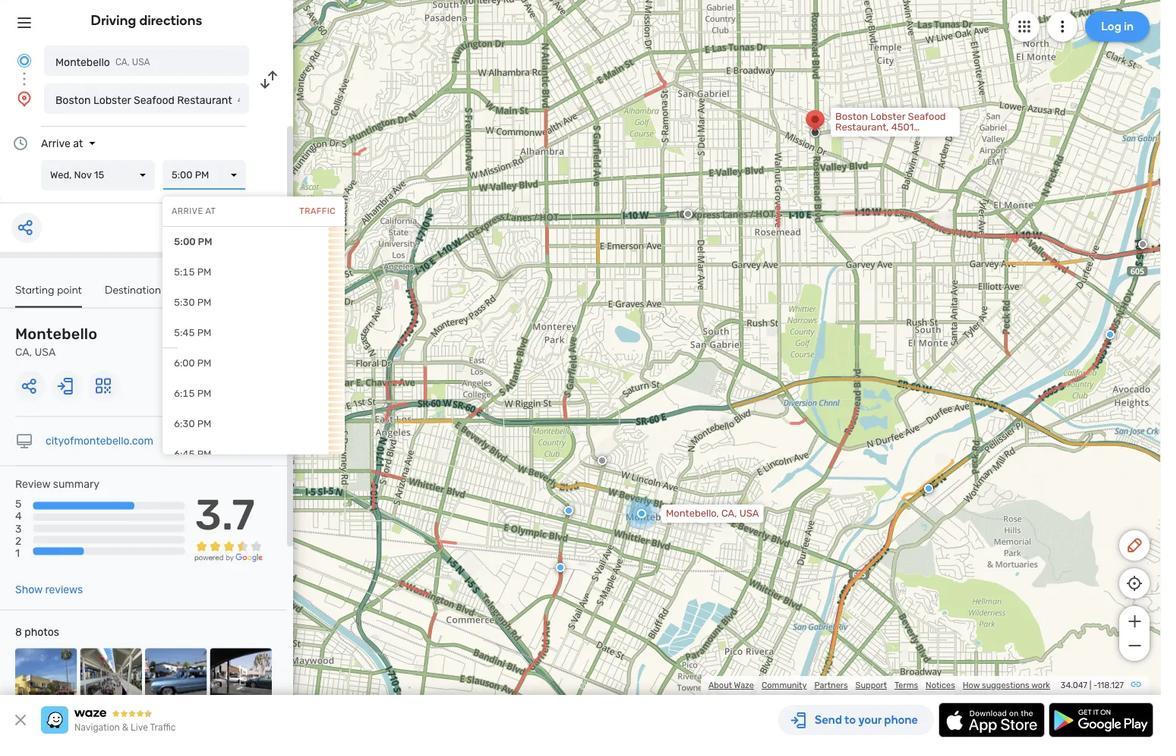 Task type: describe. For each thing, give the bounding box(es) containing it.
2 horizontal spatial usa
[[740, 508, 759, 520]]

boston lobster seafood restaurant
[[55, 94, 232, 106]]

image 3 of montebello, montebello image
[[145, 649, 207, 711]]

destination
[[105, 283, 161, 296]]

8
[[15, 627, 22, 639]]

8 photos
[[15, 627, 59, 639]]

suggestions
[[982, 681, 1030, 691]]

photos
[[25, 627, 59, 639]]

location image
[[15, 90, 33, 108]]

6:00 pm
[[174, 358, 211, 370]]

34.047
[[1061, 681, 1088, 691]]

image 2 of montebello, montebello image
[[80, 649, 142, 711]]

6:45 pm
[[174, 449, 211, 461]]

0 vertical spatial montebello ca, usa
[[55, 56, 150, 68]]

show reviews
[[15, 584, 83, 597]]

0 vertical spatial arrive
[[41, 137, 70, 150]]

image 1 of montebello, montebello image
[[15, 649, 77, 711]]

link image
[[1130, 679, 1143, 691]]

clock image
[[11, 134, 30, 153]]

directions
[[139, 12, 202, 28]]

starting
[[15, 283, 54, 296]]

3.7
[[195, 490, 255, 541]]

navigation & live traffic
[[74, 723, 176, 734]]

5:00 pm inside option
[[174, 236, 212, 248]]

waze
[[734, 681, 754, 691]]

about waze community partners support terms notices how suggestions work
[[709, 681, 1051, 691]]

review summary
[[15, 479, 100, 491]]

5:00 pm inside "list box"
[[172, 169, 209, 181]]

pm for 5:00 pm option
[[198, 236, 212, 248]]

0 vertical spatial traffic
[[300, 206, 336, 217]]

cityofmontebello.com link
[[46, 435, 154, 448]]

zoom in image
[[1125, 613, 1144, 631]]

driving directions
[[91, 12, 202, 28]]

summary
[[53, 479, 100, 491]]

pm for 6:45 pm option
[[197, 449, 211, 461]]

6:30
[[174, 419, 195, 430]]

live
[[131, 723, 148, 734]]

0 vertical spatial montebello
[[55, 56, 110, 68]]

15
[[94, 169, 104, 181]]

2 vertical spatial ca,
[[722, 508, 737, 520]]

montebello, ca, usa
[[666, 508, 759, 520]]

6:00 pm option
[[163, 349, 345, 379]]

terms
[[895, 681, 918, 691]]

about waze link
[[709, 681, 754, 691]]

pm for 6:30 pm option
[[197, 419, 211, 430]]

driving
[[91, 12, 136, 28]]

0 vertical spatial arrive at
[[41, 137, 83, 150]]

2 vertical spatial accident image
[[598, 457, 607, 466]]

5:45 pm
[[174, 327, 211, 339]]

pm inside "list box"
[[195, 169, 209, 181]]

montebello,
[[666, 508, 719, 520]]

1 horizontal spatial accident image
[[684, 210, 693, 219]]

computer image
[[15, 433, 33, 451]]

lobster
[[93, 94, 131, 106]]

1 vertical spatial accident image
[[1139, 240, 1148, 249]]

boston lobster seafood restaurant button
[[44, 84, 249, 114]]

6:45 pm option
[[163, 440, 345, 470]]

pencil image
[[1126, 537, 1144, 555]]

4
[[15, 511, 22, 523]]

|
[[1090, 681, 1092, 691]]

0 horizontal spatial traffic
[[150, 723, 176, 734]]

how
[[963, 681, 980, 691]]

5:45
[[174, 327, 195, 339]]

wed, nov 15 list box
[[41, 160, 155, 191]]

1 horizontal spatial ca,
[[115, 57, 130, 68]]

community link
[[762, 681, 807, 691]]

-
[[1094, 681, 1098, 691]]

1 horizontal spatial at
[[206, 206, 216, 217]]

1 vertical spatial montebello
[[15, 326, 97, 343]]

5
[[15, 498, 22, 511]]

wed,
[[50, 169, 72, 181]]



Task type: vqa. For each thing, say whether or not it's contained in the screenshot.
restaurant
yes



Task type: locate. For each thing, give the bounding box(es) containing it.
0 vertical spatial 5:00
[[172, 169, 193, 181]]

usa down starting point button
[[35, 346, 56, 359]]

118.127
[[1098, 681, 1124, 691]]

pm for 5:30 pm option
[[197, 297, 211, 309]]

pm right 6:30
[[197, 419, 211, 430]]

0 vertical spatial ca,
[[115, 57, 130, 68]]

3
[[15, 523, 22, 535]]

1 horizontal spatial usa
[[132, 57, 150, 68]]

5:45 pm option
[[163, 318, 345, 349]]

pm right 6:15
[[197, 388, 211, 400]]

seafood
[[134, 94, 175, 106]]

pm right 6:00
[[197, 358, 211, 370]]

arrive at up wed,
[[41, 137, 83, 150]]

usa
[[132, 57, 150, 68], [35, 346, 56, 359], [740, 508, 759, 520]]

boston
[[55, 94, 91, 106]]

usa right 'montebello,'
[[740, 508, 759, 520]]

0 vertical spatial accident image
[[684, 210, 693, 219]]

5:00 inside option
[[174, 236, 196, 248]]

0 vertical spatial usa
[[132, 57, 150, 68]]

arrive up wed,
[[41, 137, 70, 150]]

pm right 5:15
[[197, 267, 211, 278]]

arrive at
[[41, 137, 83, 150], [172, 206, 216, 217]]

pm down restaurant
[[195, 169, 209, 181]]

starting point button
[[15, 283, 82, 308]]

1 vertical spatial montebello ca, usa
[[15, 326, 97, 359]]

1 vertical spatial 5:00
[[174, 236, 196, 248]]

work
[[1032, 681, 1051, 691]]

reviews
[[45, 584, 83, 597]]

1 vertical spatial 5:00 pm
[[174, 236, 212, 248]]

pm up 5:15 pm
[[198, 236, 212, 248]]

0 vertical spatial 5:00 pm
[[172, 169, 209, 181]]

pm right 5:45
[[197, 327, 211, 339]]

support link
[[856, 681, 887, 691]]

point
[[57, 283, 82, 296]]

navigation
[[74, 723, 120, 734]]

at down 5:00 pm "list box"
[[206, 206, 216, 217]]

arrive
[[41, 137, 70, 150], [172, 206, 203, 217]]

5:00
[[172, 169, 193, 181], [174, 236, 196, 248]]

about
[[709, 681, 732, 691]]

5:15 pm option
[[163, 258, 345, 288]]

review
[[15, 479, 50, 491]]

montebello ca, usa
[[55, 56, 150, 68], [15, 326, 97, 359]]

notices link
[[926, 681, 955, 691]]

6:45
[[174, 449, 195, 461]]

pm for 5:15 pm option
[[197, 267, 211, 278]]

1 vertical spatial arrive
[[172, 206, 203, 217]]

at
[[73, 137, 83, 150], [206, 206, 216, 217]]

5:30 pm option
[[163, 288, 345, 318]]

2 horizontal spatial ca,
[[722, 508, 737, 520]]

ca, up the lobster
[[115, 57, 130, 68]]

pm inside 'option'
[[197, 388, 211, 400]]

wed, nov 15
[[50, 169, 104, 181]]

community
[[762, 681, 807, 691]]

pm inside option
[[197, 449, 211, 461]]

1
[[15, 547, 20, 560]]

5:15
[[174, 267, 195, 278]]

6:15
[[174, 388, 195, 400]]

x image
[[11, 712, 30, 730]]

montebello down starting point button
[[15, 326, 97, 343]]

6:15 pm option
[[163, 379, 345, 409]]

0 horizontal spatial usa
[[35, 346, 56, 359]]

how suggestions work link
[[963, 681, 1051, 691]]

montebello ca, usa up the lobster
[[55, 56, 150, 68]]

image 4 of montebello, montebello image
[[210, 649, 272, 711]]

0 vertical spatial at
[[73, 137, 83, 150]]

5:00 inside "list box"
[[172, 169, 193, 181]]

1 vertical spatial traffic
[[150, 723, 176, 734]]

partners link
[[815, 681, 848, 691]]

accident image
[[684, 210, 693, 219], [1139, 240, 1148, 249], [598, 457, 607, 466]]

6:15 pm
[[174, 388, 211, 400]]

pm inside option
[[197, 327, 211, 339]]

1 vertical spatial arrive at
[[172, 206, 216, 217]]

starting point
[[15, 283, 82, 296]]

pm right 5:30
[[197, 297, 211, 309]]

terms link
[[895, 681, 918, 691]]

traffic up 5:00 pm option
[[300, 206, 336, 217]]

pm for 6:00 pm option
[[197, 358, 211, 370]]

5:15 pm
[[174, 267, 211, 278]]

1 vertical spatial at
[[206, 206, 216, 217]]

ca,
[[115, 57, 130, 68], [15, 346, 32, 359], [722, 508, 737, 520]]

nov
[[74, 169, 92, 181]]

current location image
[[15, 52, 33, 70]]

police image
[[1106, 330, 1115, 340], [924, 485, 934, 494], [564, 507, 574, 516], [556, 564, 565, 573]]

1 vertical spatial usa
[[35, 346, 56, 359]]

2 horizontal spatial accident image
[[1139, 240, 1148, 249]]

restaurant
[[177, 94, 232, 106]]

pm for 5:45 pm option
[[197, 327, 211, 339]]

arrive down 5:00 pm "list box"
[[172, 206, 203, 217]]

zoom out image
[[1125, 637, 1144, 656]]

2 vertical spatial usa
[[740, 508, 759, 520]]

5:00 pm
[[172, 169, 209, 181], [174, 236, 212, 248]]

1 horizontal spatial arrive
[[172, 206, 203, 217]]

2
[[15, 535, 21, 548]]

6:00
[[174, 358, 195, 370]]

1 vertical spatial ca,
[[15, 346, 32, 359]]

1 horizontal spatial traffic
[[300, 206, 336, 217]]

usa up boston lobster seafood restaurant button
[[132, 57, 150, 68]]

5 4 3 2 1
[[15, 498, 22, 560]]

montebello ca, usa down starting point button
[[15, 326, 97, 359]]

pm for the 6:15 pm 'option'
[[197, 388, 211, 400]]

arrive at down 5:00 pm "list box"
[[172, 206, 216, 217]]

destination button
[[105, 283, 161, 307]]

montebello
[[55, 56, 110, 68], [15, 326, 97, 343]]

5:30 pm
[[174, 297, 211, 309]]

notices
[[926, 681, 955, 691]]

traffic right live
[[150, 723, 176, 734]]

5:00 pm list box
[[163, 160, 246, 191]]

montebello up boston
[[55, 56, 110, 68]]

0 horizontal spatial ca,
[[15, 346, 32, 359]]

ca, right 'montebello,'
[[722, 508, 737, 520]]

34.047 | -118.127
[[1061, 681, 1124, 691]]

0 horizontal spatial accident image
[[598, 457, 607, 466]]

1 horizontal spatial arrive at
[[172, 206, 216, 217]]

0 horizontal spatial arrive at
[[41, 137, 83, 150]]

6:30 pm option
[[163, 409, 345, 440]]

5:30
[[174, 297, 195, 309]]

partners
[[815, 681, 848, 691]]

5:00 pm option
[[163, 227, 345, 258]]

ca, down starting point button
[[15, 346, 32, 359]]

support
[[856, 681, 887, 691]]

traffic
[[300, 206, 336, 217], [150, 723, 176, 734]]

pm right 6:45
[[197, 449, 211, 461]]

6:30 pm
[[174, 419, 211, 430]]

at up wed, nov 15
[[73, 137, 83, 150]]

pm
[[195, 169, 209, 181], [198, 236, 212, 248], [197, 267, 211, 278], [197, 297, 211, 309], [197, 327, 211, 339], [197, 358, 211, 370], [197, 388, 211, 400], [197, 419, 211, 430], [197, 449, 211, 461]]

show
[[15, 584, 43, 597]]

&
[[122, 723, 128, 734]]

0 horizontal spatial at
[[73, 137, 83, 150]]

cityofmontebello.com
[[46, 435, 154, 448]]

0 horizontal spatial arrive
[[41, 137, 70, 150]]



